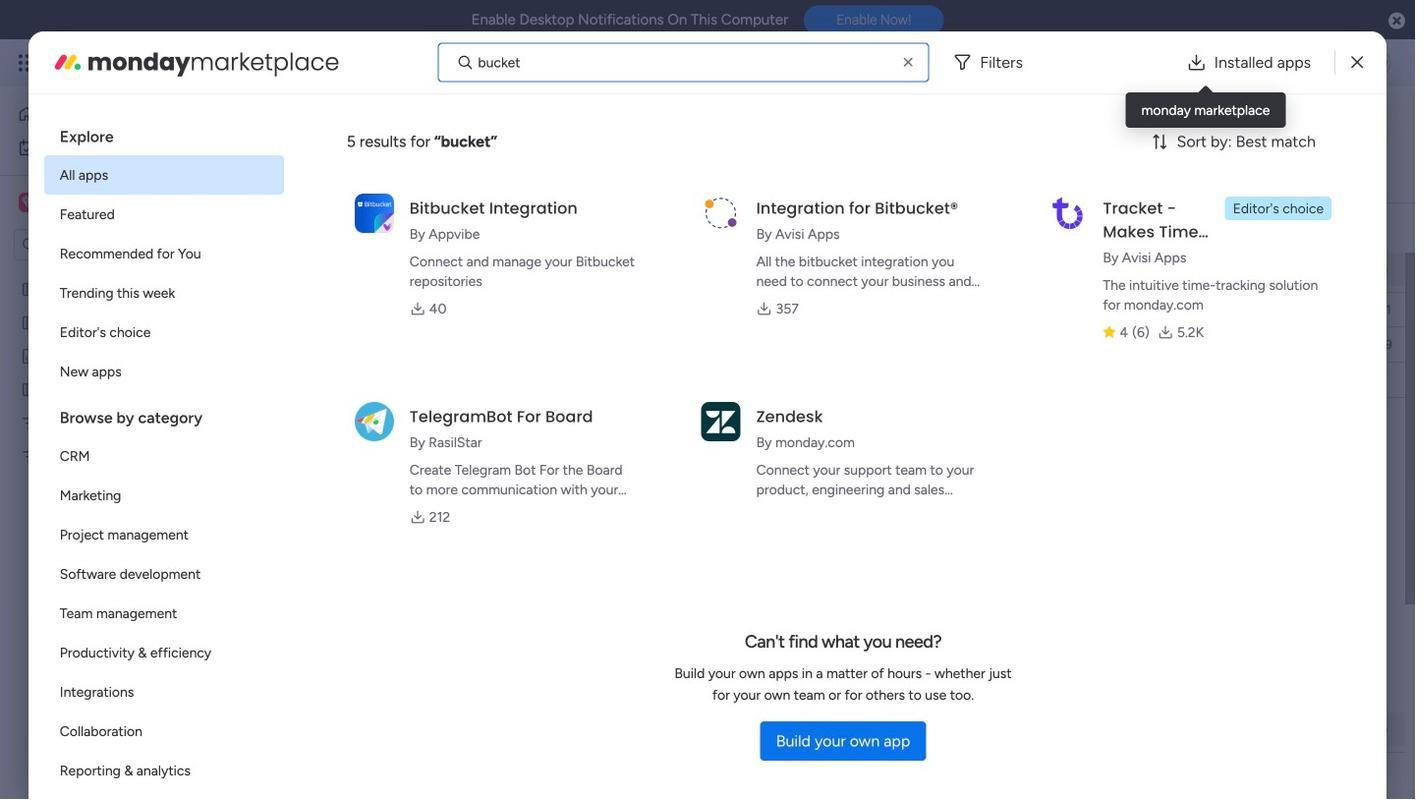 Task type: vqa. For each thing, say whether or not it's contained in the screenshot.
v2 bolt switch image
no



Task type: locate. For each thing, give the bounding box(es) containing it.
2 public board image from the top
[[21, 314, 39, 332]]

list box
[[44, 110, 284, 799], [0, 269, 251, 739]]

tab list
[[290, 171, 456, 202]]

2 workspace image from the left
[[22, 192, 35, 213]]

tab
[[290, 171, 360, 202], [360, 171, 456, 202]]

app logo image
[[355, 193, 394, 233], [701, 193, 741, 233], [1048, 193, 1087, 233], [355, 402, 394, 441], [701, 402, 741, 441]]

column header
[[984, 253, 1190, 286], [1308, 253, 1415, 286], [1308, 713, 1415, 746]]

public board image
[[21, 280, 39, 299], [21, 314, 39, 332], [21, 380, 39, 399]]

1 tab from the left
[[290, 171, 360, 202]]

2 vertical spatial public board image
[[21, 380, 39, 399]]

1 vertical spatial public board image
[[21, 314, 39, 332]]

None search field
[[381, 211, 560, 243]]

search everything image
[[1244, 53, 1264, 73]]

1 workspace image from the left
[[19, 192, 38, 213]]

0 vertical spatial heading
[[44, 110, 284, 155]]

1 vertical spatial heading
[[44, 391, 284, 436]]

monday marketplace image
[[52, 47, 83, 78]]

option
[[12, 132, 239, 163], [44, 155, 284, 195], [44, 195, 284, 234], [44, 234, 284, 273], [0, 272, 251, 276], [44, 273, 284, 313], [44, 313, 284, 352], [44, 352, 284, 391], [44, 436, 284, 476], [44, 476, 284, 515], [44, 515, 284, 554], [44, 554, 284, 594], [44, 594, 284, 633], [44, 633, 284, 672], [44, 672, 284, 712], [44, 712, 284, 751], [44, 751, 284, 790]]

0 vertical spatial public board image
[[21, 280, 39, 299]]

heading
[[44, 110, 284, 155], [44, 391, 284, 436]]

workspace image
[[19, 192, 38, 213], [22, 192, 35, 213]]



Task type: describe. For each thing, give the bounding box(es) containing it.
1 heading from the top
[[44, 110, 284, 155]]

monday marketplace image
[[1196, 53, 1216, 73]]

public dashboard image
[[21, 347, 39, 366]]

2 tab from the left
[[360, 171, 456, 202]]

select product image
[[18, 53, 37, 73]]

dapulse x slim image
[[1352, 51, 1363, 74]]

workspace selection element
[[19, 191, 164, 216]]

Search in workspace field
[[41, 233, 164, 256]]

help image
[[1288, 53, 1307, 73]]

2 heading from the top
[[44, 391, 284, 436]]

3 public board image from the top
[[21, 380, 39, 399]]

see plans image
[[326, 52, 344, 74]]

dapulse close image
[[1389, 11, 1406, 31]]

Filter dashboard by text search field
[[381, 211, 560, 243]]

1 public board image from the top
[[21, 280, 39, 299]]

terry turtle image
[[1360, 47, 1392, 79]]



